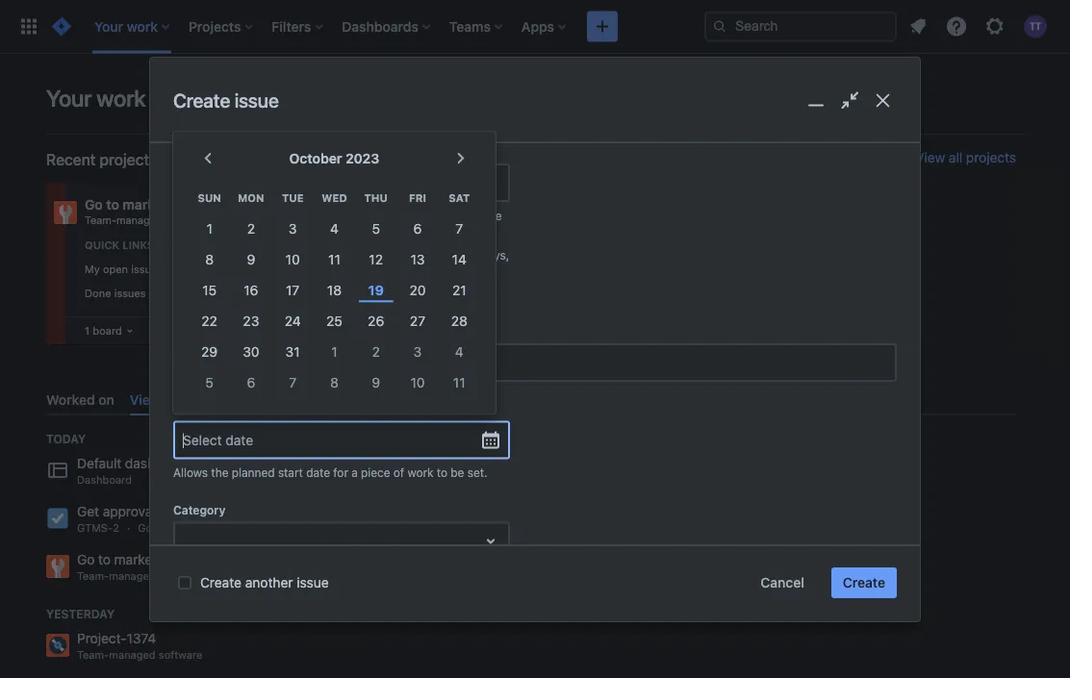 Task type: vqa. For each thing, say whether or not it's contained in the screenshot.


Task type: describe. For each thing, give the bounding box(es) containing it.
october
[[289, 151, 342, 166]]

1 horizontal spatial 11 button
[[438, 368, 480, 399]]

exit full screen image
[[836, 87, 863, 114]]

0 vertical spatial 10 button
[[272, 245, 314, 276]]

a
[[351, 467, 358, 480]]

60m
[[300, 288, 325, 302]]

starred
[[330, 392, 377, 408]]

create inside "button"
[[843, 575, 885, 591]]

for
[[333, 467, 348, 480]]

10 for top 10 button
[[286, 252, 300, 268]]

Category text field
[[183, 532, 186, 552]]

to inside get approvals on positioning gtms-2 · go to market sample
[[155, 522, 165, 535]]

planned
[[232, 467, 275, 480]]

1 horizontal spatial and
[[328, 288, 348, 302]]

26
[[368, 314, 384, 329]]

0 vertical spatial 5 button
[[355, 214, 397, 245]]

managed down the thu
[[359, 214, 405, 227]]

1 horizontal spatial 10 button
[[397, 368, 438, 399]]

0 vertical spatial sample
[[171, 197, 218, 213]]

20
[[410, 283, 426, 299]]

hours
[[173, 269, 204, 282]]

0 vertical spatial 3
[[289, 221, 297, 237]]

21 button
[[438, 276, 480, 306]]

get approvals on positioning gtms-2 · go to market sample
[[77, 504, 253, 535]]

15
[[202, 283, 217, 299]]

links for market
[[122, 239, 154, 252]]

1 vertical spatial 1
[[331, 344, 337, 360]]

30 button
[[230, 337, 272, 368]]

0 horizontal spatial 6 button
[[230, 368, 272, 399]]

tue
[[282, 192, 304, 205]]

2 vertical spatial market
[[114, 552, 157, 568]]

0 horizontal spatial 9 button
[[230, 245, 272, 276]]

7 for topmost 7 button
[[456, 221, 463, 237]]

examples:
[[173, 288, 228, 302]]

wed
[[322, 192, 347, 205]]

managed down yesterday
[[109, 649, 156, 662]]

0 vertical spatial software
[[408, 214, 451, 227]]

23
[[243, 314, 259, 329]]

3w.
[[351, 288, 370, 302]]

0 vertical spatial business
[[165, 214, 209, 227]]

1 vertical spatial 6
[[247, 375, 255, 391]]

18 button
[[314, 276, 355, 306]]

0 horizontal spatial 8 button
[[189, 245, 230, 276]]

default
[[77, 456, 121, 472]]

20 button
[[397, 276, 438, 306]]

7 for the leftmost 7 button
[[289, 375, 297, 391]]

25
[[326, 314, 342, 329]]

0 vertical spatial 4 button
[[314, 214, 355, 245]]

0 vertical spatial 4
[[330, 221, 339, 237]]

minimize image
[[802, 87, 830, 114]]

1 horizontal spatial 1374
[[379, 197, 410, 213]]

create issue
[[173, 89, 279, 112]]

october 2023
[[289, 151, 379, 166]]

1 horizontal spatial 4 button
[[438, 337, 480, 368]]

24 button
[[272, 306, 314, 337]]

29 button
[[189, 337, 230, 368]]

format
[[197, 249, 232, 262]]

2 vertical spatial sample
[[161, 552, 205, 568]]

piece
[[361, 467, 390, 480]]

the
[[211, 467, 229, 480]]

to down gtms-
[[98, 552, 111, 568]]

0 vertical spatial 11 button
[[314, 245, 355, 276]]

1 vertical spatial 1 button
[[314, 337, 355, 368]]

sat
[[449, 192, 470, 205]]

issues down any
[[357, 287, 388, 299]]

0 vertical spatial issue
[[234, 89, 279, 112]]

0 horizontal spatial 4
[[301, 394, 309, 407]]

gtms-
[[77, 522, 113, 535]]

allows
[[173, 467, 208, 480]]

row containing 29
[[189, 337, 480, 368]]

27
[[410, 314, 425, 329]]

done issues link for sample
[[81, 282, 266, 304]]

0 vertical spatial on
[[98, 392, 114, 408]]

row containing 15
[[189, 276, 480, 306]]

1 ' from the left
[[285, 249, 288, 262]]

my open issues for team-
[[327, 263, 405, 275]]

17 button
[[272, 276, 314, 306]]

0 horizontal spatial date
[[205, 403, 230, 417]]

department
[[173, 326, 241, 339]]

minutes
[[230, 269, 273, 282]]

·
[[127, 522, 130, 535]]

0 vertical spatial 6
[[413, 221, 422, 237]]

2 vertical spatial work
[[408, 467, 433, 480]]

mon
[[238, 192, 264, 205]]

1 vertical spatial 5 button
[[189, 368, 230, 399]]

recent projects
[[46, 151, 157, 169]]

all
[[949, 150, 963, 166]]

worked
[[46, 392, 95, 408]]

2 ' from the left
[[358, 249, 361, 262]]

0 vertical spatial 1 button
[[189, 214, 230, 245]]

done issues for team-
[[327, 287, 388, 299]]

1 horizontal spatial project-1374 team-managed software
[[327, 197, 451, 227]]

2 vertical spatial go
[[77, 552, 95, 568]]

2 horizontal spatial 4
[[455, 344, 464, 360]]

view all projects
[[915, 150, 1016, 166]]

issues down (representing
[[374, 263, 405, 275]]

1 vertical spatial date
[[306, 467, 330, 480]]

done for team-
[[327, 287, 354, 299]]

thu
[[364, 192, 388, 205]]

1 horizontal spatial 2
[[247, 221, 255, 237]]

team- up yesterday
[[77, 570, 109, 583]]

sample inside get approvals on positioning gtms-2 · go to market sample
[[206, 522, 242, 535]]

0 horizontal spatial 1
[[206, 221, 212, 237]]

5h
[[252, 288, 266, 302]]

*h
[[324, 249, 336, 262]]

create button
[[831, 568, 897, 599]]

get
[[77, 504, 99, 520]]

your work
[[46, 85, 146, 112]]

22
[[201, 314, 217, 329]]

*w
[[291, 249, 305, 262]]

1 vertical spatial of
[[236, 249, 247, 262]]

create for create another issue
[[200, 575, 242, 591]]

0 horizontal spatial 1374
[[127, 631, 156, 647]]

me
[[270, 392, 290, 408]]

1 vertical spatial be
[[352, 269, 365, 282]]

*
[[321, 269, 326, 282]]

13 button
[[397, 245, 438, 276]]

team- down wed
[[327, 214, 359, 227]]

next month, november 2023 image
[[449, 147, 472, 170]]

discard & close image
[[869, 87, 897, 114]]

0 vertical spatial 2 button
[[230, 214, 272, 245]]

0 horizontal spatial this
[[250, 249, 269, 262]]

work inside 'an estimate of how much work remains until this issue will be resolved. the format of this is ' *w *d *h *m ' (representing weeks, days, hours and minutes - where * can be any number). examples: 4d, 5h 30m, 60m and 3w.'
[[313, 209, 339, 223]]

start date
[[173, 403, 230, 417]]

any
[[369, 269, 388, 282]]

how
[[254, 209, 277, 223]]

4d,
[[231, 288, 249, 302]]

27 button
[[397, 306, 438, 337]]

view all projects link
[[915, 150, 1016, 169]]

row containing 8
[[189, 245, 480, 276]]

number).
[[391, 269, 440, 282]]

0 horizontal spatial work
[[96, 85, 146, 112]]

30
[[243, 344, 259, 360]]

0 vertical spatial project-
[[327, 197, 379, 213]]

0 vertical spatial go to market sample team-managed business
[[85, 197, 218, 227]]

0 vertical spatial 7 button
[[438, 214, 480, 245]]

row containing sun
[[189, 182, 480, 214]]

search image
[[712, 19, 728, 34]]

0 vertical spatial go
[[85, 197, 103, 213]]

viewed
[[130, 392, 176, 408]]

28
[[451, 314, 468, 329]]

to down the recent projects
[[106, 197, 119, 213]]

managed down ·
[[109, 570, 156, 583]]

0 vertical spatial market
[[123, 197, 168, 213]]

Original Estimate text field
[[175, 166, 508, 201]]

another
[[245, 575, 293, 591]]

9 for bottommost 9 button
[[372, 375, 380, 391]]

-
[[276, 269, 281, 282]]

row containing 22
[[189, 306, 480, 337]]

open for team-
[[345, 263, 371, 275]]

0 horizontal spatial 3 button
[[272, 214, 314, 245]]

open image
[[479, 530, 502, 554]]

0 horizontal spatial projects
[[99, 151, 157, 169]]

yesterday
[[46, 607, 115, 621]]

estimate
[[191, 209, 237, 223]]

create image
[[591, 15, 614, 38]]

days,
[[481, 249, 509, 262]]

row group inside scrollable content region
[[189, 214, 480, 399]]

will
[[468, 209, 485, 223]]

1 vertical spatial 9 button
[[355, 368, 397, 399]]

view
[[915, 150, 945, 166]]

1 horizontal spatial 8 button
[[314, 368, 355, 399]]

tab list containing worked on
[[38, 384, 1024, 416]]

1 horizontal spatial issue
[[297, 575, 329, 591]]

estimate
[[221, 146, 270, 159]]

create another issue
[[200, 575, 329, 591]]

done for market
[[85, 287, 111, 299]]

1 vertical spatial 3
[[414, 344, 422, 360]]

19
[[368, 283, 384, 299]]

your
[[46, 85, 92, 112]]

8 for leftmost 8 button
[[205, 252, 214, 268]]

2023
[[345, 151, 379, 166]]

0 vertical spatial 5
[[372, 221, 380, 237]]

weeks,
[[440, 249, 478, 262]]

to left me
[[254, 392, 267, 408]]

0 vertical spatial and
[[207, 269, 227, 282]]

team- down the recent projects
[[85, 214, 116, 227]]

can
[[329, 269, 349, 282]]



Task type: locate. For each thing, give the bounding box(es) containing it.
category
[[173, 504, 226, 518]]

quick
[[85, 239, 119, 252], [327, 239, 362, 252]]

0 horizontal spatial 5
[[205, 375, 214, 391]]

0 vertical spatial 3 button
[[272, 214, 314, 245]]

project- down the 2023 on the left
[[327, 197, 379, 213]]

projects right all
[[966, 150, 1016, 166]]

7 left will
[[456, 221, 463, 237]]

done issues link for managed
[[323, 282, 508, 304]]

issues left examples:
[[114, 287, 146, 299]]

1 my open issues from the left
[[85, 263, 163, 275]]

resolved.
[[173, 229, 222, 242]]

work right piece
[[408, 467, 433, 480]]

1 horizontal spatial 4
[[330, 221, 339, 237]]

2 my open issues from the left
[[327, 263, 405, 275]]

8 right 'the'
[[205, 252, 214, 268]]

start
[[173, 403, 202, 417]]

0 horizontal spatial '
[[285, 249, 288, 262]]

go to market sample team-managed business down ·
[[77, 552, 205, 583]]

6 row from the top
[[189, 337, 480, 368]]

9 up minutes
[[247, 252, 255, 268]]

1 vertical spatial software
[[159, 649, 202, 662]]

1 horizontal spatial projects
[[966, 150, 1016, 166]]

16
[[244, 283, 258, 299]]

19 button
[[355, 276, 397, 306]]

row group
[[189, 214, 480, 399]]

row group containing 1
[[189, 214, 480, 399]]

' right is
[[285, 249, 288, 262]]

0 horizontal spatial project-
[[77, 631, 127, 647]]

0 horizontal spatial software
[[159, 649, 202, 662]]

row
[[189, 182, 480, 214], [189, 214, 480, 245], [189, 245, 480, 276], [189, 276, 480, 306], [189, 306, 480, 337], [189, 337, 480, 368], [189, 368, 480, 399]]

0 horizontal spatial done issues
[[85, 287, 146, 299]]

managed
[[116, 214, 162, 227], [359, 214, 405, 227], [109, 570, 156, 583], [109, 649, 156, 662]]

0 horizontal spatial my open issues
[[85, 263, 163, 275]]

0 horizontal spatial issue
[[234, 89, 279, 112]]

worked on
[[46, 392, 114, 408]]

1 horizontal spatial 7 button
[[438, 214, 480, 245]]

my open issues link up 20
[[323, 259, 508, 280]]

be for work
[[451, 467, 464, 480]]

Department text field
[[175, 346, 895, 381]]

1 vertical spatial go
[[138, 522, 152, 535]]

5 button up 'start date'
[[189, 368, 230, 399]]

0 horizontal spatial 3
[[289, 221, 297, 237]]

market inside get approvals on positioning gtms-2 · go to market sample
[[168, 522, 203, 535]]

until
[[388, 209, 411, 223]]

6 button
[[397, 214, 438, 245], [230, 368, 272, 399]]

14 button
[[438, 245, 480, 276]]

0 vertical spatial 8 button
[[189, 245, 230, 276]]

0 vertical spatial 8
[[205, 252, 214, 268]]

1 done issues from the left
[[85, 287, 146, 299]]

business down category text box at the left of page
[[159, 570, 203, 583]]

create for create issue
[[173, 89, 230, 112]]

projects right recent
[[99, 151, 157, 169]]

cancel button
[[749, 568, 816, 599]]

be right will
[[488, 209, 502, 223]]

5 button up 12
[[355, 214, 397, 245]]

1 horizontal spatial done issues link
[[323, 282, 508, 304]]

3 button
[[272, 214, 314, 245], [397, 337, 438, 368]]

create issue dialog
[[150, 58, 920, 622]]

13
[[410, 252, 425, 268]]

on
[[98, 392, 114, 408], [166, 504, 182, 520]]

0 horizontal spatial 7
[[289, 375, 297, 391]]

0 horizontal spatial my
[[85, 263, 100, 275]]

0 horizontal spatial 9
[[247, 252, 255, 268]]

4
[[330, 221, 339, 237], [455, 344, 464, 360], [301, 394, 309, 407]]

issues
[[131, 263, 163, 275], [374, 263, 405, 275], [114, 287, 146, 299], [357, 287, 388, 299]]

7 row from the top
[[189, 368, 480, 399]]

26 button
[[355, 306, 397, 337]]

and up 15
[[207, 269, 227, 282]]

5 left until
[[372, 221, 380, 237]]

my open issues for market
[[85, 263, 163, 275]]

1 my from the left
[[85, 263, 100, 275]]

0 horizontal spatial project-1374 team-managed software
[[77, 631, 202, 662]]

1 vertical spatial 2 button
[[355, 337, 397, 368]]

to inside scrollable content region
[[437, 467, 448, 480]]

2 quick links from the left
[[327, 239, 397, 252]]

2 done issues link from the left
[[323, 282, 508, 304]]

1 horizontal spatial my
[[327, 263, 342, 275]]

1 vertical spatial project-1374 team-managed software
[[77, 631, 202, 662]]

3 row from the top
[[189, 245, 480, 276]]

Search field
[[704, 11, 897, 42]]

1 horizontal spatial done
[[327, 287, 354, 299]]

2 row from the top
[[189, 214, 480, 245]]

allows the planned start date for a piece of work to be set.
[[173, 467, 487, 480]]

2 my from the left
[[327, 263, 342, 275]]

sample
[[171, 197, 218, 213], [206, 522, 242, 535], [161, 552, 205, 568]]

6 up assigned to me
[[247, 375, 255, 391]]

*d
[[309, 249, 321, 262]]

default dashboard dashboard
[[77, 456, 191, 487]]

1 horizontal spatial 6
[[413, 221, 422, 237]]

project-1374 team-managed software down yesterday
[[77, 631, 202, 662]]

2
[[247, 221, 255, 237], [372, 344, 380, 360], [113, 522, 119, 535]]

1 vertical spatial 5
[[205, 375, 214, 391]]

2 done from the left
[[327, 287, 354, 299]]

october 2023 grid
[[189, 182, 480, 399]]

23 button
[[230, 306, 272, 337]]

dashboard
[[77, 474, 132, 487]]

1 quick from the left
[[85, 239, 119, 252]]

0 vertical spatial 1374
[[379, 197, 410, 213]]

1 vertical spatial business
[[159, 570, 203, 583]]

6 button down 30
[[230, 368, 272, 399]]

10 right is
[[286, 252, 300, 268]]

15 button
[[189, 276, 230, 306]]

1 done from the left
[[85, 287, 111, 299]]

an
[[173, 209, 188, 223]]

2 down 26 button at the top left
[[372, 344, 380, 360]]

cancel
[[761, 575, 804, 591]]

1 horizontal spatial 11
[[453, 375, 465, 391]]

date right start
[[205, 403, 230, 417]]

7 button
[[438, 214, 480, 245], [272, 368, 314, 399]]

8 up starred
[[330, 375, 339, 391]]

is
[[273, 249, 281, 262]]

sample up resolved.
[[171, 197, 218, 213]]

primary element
[[12, 0, 704, 53]]

8 for right 8 button
[[330, 375, 339, 391]]

(representing
[[365, 249, 437, 262]]

1 vertical spatial sample
[[206, 522, 242, 535]]

project- down yesterday
[[77, 631, 127, 647]]

1 horizontal spatial 3
[[414, 344, 422, 360]]

banner
[[0, 0, 1070, 54]]

0 horizontal spatial 5 button
[[189, 368, 230, 399]]

2 links from the left
[[365, 239, 397, 252]]

1 horizontal spatial my open issues link
[[323, 259, 508, 280]]

25 button
[[314, 306, 355, 337]]

1 my open issues link from the left
[[81, 259, 266, 280]]

2 open from the left
[[345, 263, 371, 275]]

this
[[414, 209, 434, 223], [250, 249, 269, 262]]

1 done issues link from the left
[[81, 282, 266, 304]]

1 horizontal spatial '
[[358, 249, 361, 262]]

0 horizontal spatial done issues link
[[81, 282, 266, 304]]

12 button
[[355, 245, 397, 276]]

0 vertical spatial 1
[[206, 221, 212, 237]]

0 vertical spatial this
[[414, 209, 434, 223]]

2 quick from the left
[[327, 239, 362, 252]]

create up original
[[173, 89, 230, 112]]

10 for 10 button to the right
[[410, 375, 425, 391]]

quick for team-
[[327, 239, 362, 252]]

3 down 27 button
[[414, 344, 422, 360]]

my open issues down the *m on the top of the page
[[327, 263, 405, 275]]

17
[[286, 283, 300, 299]]

done issues link down hours
[[81, 282, 266, 304]]

go down gtms-
[[77, 552, 95, 568]]

1 horizontal spatial 7
[[456, 221, 463, 237]]

0 vertical spatial 2
[[247, 221, 255, 237]]

be for issue
[[488, 209, 502, 223]]

open left hours
[[103, 263, 128, 275]]

6 button up 13
[[397, 214, 438, 245]]

issue inside 'an estimate of how much work remains until this issue will be resolved. the format of this is ' *w *d *h *m ' (representing weeks, days, hours and minutes - where * can be any number). examples: 4d, 5h 30m, 60m and 3w.'
[[437, 209, 465, 223]]

this left is
[[250, 249, 269, 262]]

0 vertical spatial 11
[[328, 252, 340, 268]]

an estimate of how much work remains until this issue will be resolved. the format of this is ' *w *d *h *m ' (representing weeks, days, hours and minutes - where * can be any number). examples: 4d, 5h 30m, 60m and 3w.
[[173, 209, 512, 302]]

8
[[205, 252, 214, 268], [330, 375, 339, 391]]

1 down 25 button in the top of the page
[[331, 344, 337, 360]]

11 up can
[[328, 252, 340, 268]]

1 vertical spatial 6 button
[[230, 368, 272, 399]]

team-
[[85, 214, 116, 227], [327, 214, 359, 227], [77, 570, 109, 583], [77, 649, 109, 662]]

2 vertical spatial of
[[393, 467, 404, 480]]

go inside get approvals on positioning gtms-2 · go to market sample
[[138, 522, 152, 535]]

this down the fri
[[414, 209, 434, 223]]

start
[[278, 467, 303, 480]]

2 down mon
[[247, 221, 255, 237]]

1 horizontal spatial quick
[[327, 239, 362, 252]]

my open issues left hours
[[85, 263, 163, 275]]

open for market
[[103, 263, 128, 275]]

my for market
[[85, 263, 100, 275]]

0 horizontal spatial 7 button
[[272, 368, 314, 399]]

sample down category text box at the left of page
[[161, 552, 205, 568]]

date left for
[[306, 467, 330, 480]]

row containing 1
[[189, 214, 480, 245]]

be left set.
[[451, 467, 464, 480]]

3 button up *w
[[272, 214, 314, 245]]

quick links left 'the'
[[85, 239, 154, 252]]

1 vertical spatial go to market sample team-managed business
[[77, 552, 205, 583]]

2 inside get approvals on positioning gtms-2 · go to market sample
[[113, 522, 119, 535]]

1 vertical spatial 1374
[[127, 631, 156, 647]]

2 my open issues link from the left
[[323, 259, 508, 280]]

24
[[285, 314, 301, 329]]

1 horizontal spatial on
[[166, 504, 182, 520]]

0 horizontal spatial quick links
[[85, 239, 154, 252]]

quick links for market
[[85, 239, 154, 252]]

on right approvals
[[166, 504, 182, 520]]

sample down positioning
[[206, 522, 242, 535]]

to left set.
[[437, 467, 448, 480]]

1 vertical spatial 8 button
[[314, 368, 355, 399]]

' right the *m on the top of the page
[[358, 249, 361, 262]]

work right your
[[96, 85, 146, 112]]

business up resolved.
[[165, 214, 209, 227]]

market left an at the top of the page
[[123, 197, 168, 213]]

2 vertical spatial 4
[[301, 394, 309, 407]]

29
[[201, 344, 218, 360]]

0 vertical spatial work
[[96, 85, 146, 112]]

issues left hours
[[131, 263, 163, 275]]

1 horizontal spatial 5 button
[[355, 214, 397, 245]]

2 left ·
[[113, 522, 119, 535]]

and
[[207, 269, 227, 282], [328, 288, 348, 302]]

1 vertical spatial market
[[168, 522, 203, 535]]

create left another
[[200, 575, 242, 591]]

quick for market
[[85, 239, 119, 252]]

where
[[285, 269, 317, 282]]

0 horizontal spatial on
[[98, 392, 114, 408]]

and down can
[[328, 288, 348, 302]]

done issues link down number).
[[323, 282, 508, 304]]

create
[[173, 89, 230, 112], [200, 575, 242, 591], [843, 575, 885, 591]]

*m
[[340, 249, 355, 262]]

16 button
[[230, 276, 272, 306]]

team- down yesterday
[[77, 649, 109, 662]]

0 vertical spatial project-1374 team-managed software
[[327, 197, 451, 227]]

to left category text box at the left of page
[[155, 522, 165, 535]]

1 row from the top
[[189, 182, 480, 214]]

issue down sat in the top of the page
[[437, 209, 465, 223]]

1
[[206, 221, 212, 237], [331, 344, 337, 360]]

4 right me
[[301, 394, 309, 407]]

2 horizontal spatial be
[[488, 209, 502, 223]]

go right ·
[[138, 522, 152, 535]]

0 vertical spatial 6 button
[[397, 214, 438, 245]]

4 down the 28 button
[[455, 344, 464, 360]]

5
[[372, 221, 380, 237], [205, 375, 214, 391]]

0 horizontal spatial 2 button
[[230, 214, 272, 245]]

go down the recent projects
[[85, 197, 103, 213]]

previous month, september 2023 image
[[196, 147, 219, 170]]

1 horizontal spatial this
[[414, 209, 434, 223]]

2 button down mon
[[230, 214, 272, 245]]

0 horizontal spatial open
[[103, 263, 128, 275]]

2 button down the 26
[[355, 337, 397, 368]]

0 horizontal spatial 10 button
[[272, 245, 314, 276]]

sun
[[198, 192, 221, 205]]

issue up estimate
[[234, 89, 279, 112]]

2 done issues from the left
[[327, 287, 388, 299]]

2 button
[[230, 214, 272, 245], [355, 337, 397, 368]]

market down category
[[168, 522, 203, 535]]

of right piece
[[393, 467, 404, 480]]

1374
[[379, 197, 410, 213], [127, 631, 156, 647]]

quick links up 12
[[327, 239, 397, 252]]

my for team-
[[327, 263, 342, 275]]

original estimate
[[173, 146, 270, 159]]

1 horizontal spatial 3 button
[[397, 337, 438, 368]]

scrollable content region
[[150, 132, 920, 585]]

tab list
[[38, 384, 1024, 416]]

links for team-
[[365, 239, 397, 252]]

quick left 'the'
[[85, 239, 119, 252]]

1 quick links from the left
[[85, 239, 154, 252]]

1 horizontal spatial 9 button
[[355, 368, 397, 399]]

issue
[[234, 89, 279, 112], [437, 209, 465, 223], [297, 575, 329, 591]]

4 button
[[314, 214, 355, 245], [438, 337, 480, 368]]

the
[[173, 249, 194, 262]]

much
[[280, 209, 310, 223]]

market
[[123, 197, 168, 213], [168, 522, 203, 535], [114, 552, 157, 568]]

my open issues link for managed
[[323, 259, 508, 280]]

1 vertical spatial 7
[[289, 375, 297, 391]]

work down wed
[[313, 209, 339, 223]]

1 vertical spatial 10 button
[[397, 368, 438, 399]]

issue right another
[[297, 575, 329, 591]]

0 horizontal spatial 10
[[286, 252, 300, 268]]

my open issues
[[85, 263, 163, 275], [327, 263, 405, 275]]

1 button up 'format'
[[189, 214, 230, 245]]

be
[[488, 209, 502, 223], [352, 269, 365, 282], [451, 467, 464, 480]]

my open issues link for sample
[[81, 259, 266, 280]]

0 horizontal spatial 11
[[328, 252, 340, 268]]

11 down the 28 button
[[453, 375, 465, 391]]

row containing 5
[[189, 368, 480, 399]]

1 button down 25
[[314, 337, 355, 368]]

create right cancel
[[843, 575, 885, 591]]

quick links for team-
[[327, 239, 397, 252]]

of
[[240, 209, 251, 223], [236, 249, 247, 262], [393, 467, 404, 480]]

4 button down 28
[[438, 337, 480, 368]]

2 vertical spatial issue
[[297, 575, 329, 591]]

go to market sample team-managed business up resolved.
[[85, 197, 218, 227]]

1 links from the left
[[122, 239, 154, 252]]

5 row from the top
[[189, 306, 480, 337]]

0 horizontal spatial 4 button
[[314, 214, 355, 245]]

10 down 27 button
[[410, 375, 425, 391]]

1 horizontal spatial 8
[[330, 375, 339, 391]]

done
[[85, 287, 111, 299], [327, 287, 354, 299]]

0 vertical spatial be
[[488, 209, 502, 223]]

2 vertical spatial be
[[451, 467, 464, 480]]

done issues link
[[81, 282, 266, 304], [323, 282, 508, 304]]

positioning
[[185, 504, 253, 520]]

jira software image
[[50, 15, 73, 38], [50, 15, 73, 38]]

1 horizontal spatial software
[[408, 214, 451, 227]]

0 vertical spatial of
[[240, 209, 251, 223]]

28 button
[[438, 306, 480, 337]]

project-1374 team-managed software up (representing
[[327, 197, 451, 227]]

on right worked at left bottom
[[98, 392, 114, 408]]

7 up me
[[289, 375, 297, 391]]

remains
[[342, 209, 384, 223]]

fri
[[409, 192, 426, 205]]

open down the *m on the top of the page
[[345, 263, 371, 275]]

0 vertical spatial 9 button
[[230, 245, 272, 276]]

9 button down 26 button at the top left
[[355, 368, 397, 399]]

today
[[46, 432, 86, 446]]

done issues for market
[[85, 287, 146, 299]]

on inside get approvals on positioning gtms-2 · go to market sample
[[166, 504, 182, 520]]

4 up *h
[[330, 221, 339, 237]]

of up minutes
[[236, 249, 247, 262]]

31 button
[[272, 337, 314, 368]]

2 horizontal spatial work
[[408, 467, 433, 480]]

9 for the leftmost 9 button
[[247, 252, 255, 268]]

6 right until
[[413, 221, 422, 237]]

22 button
[[189, 306, 230, 337]]

my open issues link up examples:
[[81, 259, 266, 280]]

1 open from the left
[[103, 263, 128, 275]]

projects
[[966, 150, 1016, 166], [99, 151, 157, 169]]

project-1374 team-managed software
[[327, 197, 451, 227], [77, 631, 202, 662]]

project-
[[327, 197, 379, 213], [77, 631, 127, 647]]

business
[[165, 214, 209, 227], [159, 570, 203, 583]]

managed left an at the top of the page
[[116, 214, 162, 227]]

market down ·
[[114, 552, 157, 568]]

3 up *w
[[289, 221, 297, 237]]

1 horizontal spatial 6 button
[[397, 214, 438, 245]]

1 vertical spatial 2
[[372, 344, 380, 360]]

4 row from the top
[[189, 276, 480, 306]]

1 vertical spatial this
[[250, 249, 269, 262]]



